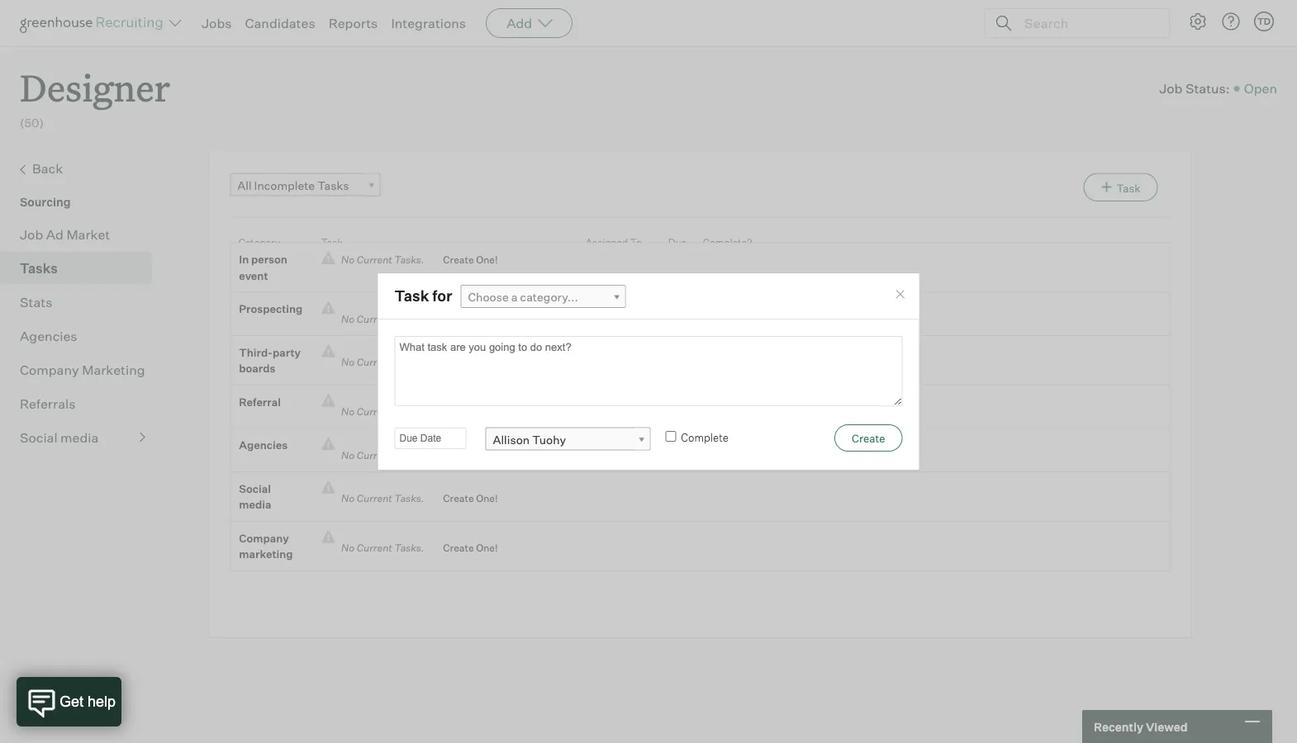 Task type: locate. For each thing, give the bounding box(es) containing it.
6 create from the top
[[443, 493, 474, 505]]

2 one! from the top
[[476, 313, 498, 325]]

party
[[273, 346, 301, 359]]

candidates
[[245, 15, 315, 31]]

tasks
[[318, 178, 349, 193], [20, 260, 58, 277]]

0 vertical spatial task
[[1117, 182, 1141, 195]]

media down referrals link
[[60, 430, 99, 446]]

none submit inside task for dialog
[[835, 425, 903, 452]]

1 current from the top
[[357, 253, 392, 266]]

agencies
[[20, 328, 77, 344], [239, 439, 288, 452]]

4 tasks. from the top
[[395, 406, 424, 418]]

third-party boards
[[239, 346, 301, 375]]

2 vertical spatial task
[[395, 287, 429, 305]]

no for referral
[[341, 406, 355, 418]]

0 horizontal spatial company
[[20, 362, 79, 378]]

7 create one! link from the top
[[431, 541, 498, 557]]

None submit
[[835, 425, 903, 452]]

td
[[1258, 16, 1271, 27]]

tasks right "incomplete"
[[318, 178, 349, 193]]

company inside "company marketing"
[[239, 532, 289, 545]]

3 current from the top
[[357, 356, 392, 369]]

7 current from the top
[[357, 542, 392, 555]]

3 one! from the top
[[476, 356, 498, 369]]

7 one! from the top
[[476, 542, 498, 555]]

no for agencies
[[341, 449, 355, 462]]

social inside social media
[[239, 482, 271, 496]]

1 horizontal spatial company
[[239, 532, 289, 545]]

no
[[341, 253, 355, 266], [341, 313, 355, 325], [341, 356, 355, 369], [341, 406, 355, 418], [341, 449, 355, 462], [341, 493, 355, 505], [341, 542, 355, 555]]

4 one! from the top
[[476, 406, 498, 418]]

1 no current tasks. from the top
[[335, 253, 431, 266]]

choose a category... link
[[461, 285, 626, 309]]

1 vertical spatial tasks
[[20, 260, 58, 277]]

current for social media
[[357, 493, 392, 505]]

7 create from the top
[[443, 542, 474, 555]]

1 horizontal spatial media
[[239, 499, 271, 512]]

social
[[20, 430, 58, 446], [239, 482, 271, 496]]

viewed
[[1146, 720, 1188, 735]]

2 no from the top
[[341, 313, 355, 325]]

job ad market link
[[20, 225, 145, 244]]

3 create from the top
[[443, 356, 474, 369]]

2 create one! link from the top
[[431, 311, 498, 327]]

media
[[60, 430, 99, 446], [239, 499, 271, 512]]

0 vertical spatial job
[[1160, 80, 1183, 97]]

5 no from the top
[[341, 449, 355, 462]]

create one! link
[[431, 252, 498, 268], [431, 311, 498, 327], [431, 355, 498, 371], [431, 404, 498, 420], [431, 448, 498, 464], [431, 491, 498, 507], [431, 541, 498, 557]]

1 no from the top
[[341, 253, 355, 266]]

current for agencies
[[357, 449, 392, 462]]

1 create one! from the top
[[443, 253, 498, 266]]

candidates link
[[245, 15, 315, 31]]

3 tasks. from the top
[[395, 356, 424, 369]]

social media
[[20, 430, 99, 446], [239, 482, 271, 512]]

4 create one! from the top
[[443, 406, 498, 418]]

tasks. for referral
[[395, 406, 424, 418]]

1 create one! link from the top
[[431, 252, 498, 268]]

job left ad
[[20, 226, 43, 243]]

6 tasks. from the top
[[395, 493, 424, 505]]

1 horizontal spatial social
[[239, 482, 271, 496]]

choose a category...
[[468, 290, 578, 304]]

4 create one! link from the top
[[431, 404, 498, 420]]

create one! for agencies
[[443, 449, 498, 462]]

5 tasks. from the top
[[395, 449, 424, 462]]

one! for third-party boards
[[476, 356, 498, 369]]

assigned to
[[585, 236, 642, 249]]

no for company marketing
[[341, 542, 355, 555]]

task for sourcing
[[1117, 182, 1141, 195]]

7 no from the top
[[341, 542, 355, 555]]

greenhouse recruiting image
[[20, 13, 169, 33]]

no current tasks. for social media
[[335, 493, 431, 505]]

job ad market
[[20, 226, 110, 243]]

create
[[443, 253, 474, 266], [443, 313, 474, 325], [443, 356, 474, 369], [443, 406, 474, 418], [443, 449, 474, 462], [443, 493, 474, 505], [443, 542, 474, 555]]

social down referrals
[[20, 430, 58, 446]]

2 no current tasks. from the top
[[335, 313, 431, 325]]

social media down referrals
[[20, 430, 99, 446]]

create one! for social media
[[443, 493, 498, 505]]

allison tuohy
[[493, 433, 566, 447]]

social up "company marketing"
[[239, 482, 271, 496]]

current for referral
[[357, 406, 392, 418]]

0 horizontal spatial tasks
[[20, 260, 58, 277]]

5 current from the top
[[357, 449, 392, 462]]

4 current from the top
[[357, 406, 392, 418]]

6 create one! link from the top
[[431, 491, 498, 507]]

media up "company marketing"
[[239, 499, 271, 512]]

company up marketing
[[239, 532, 289, 545]]

5 create one! link from the top
[[431, 448, 498, 464]]

0 vertical spatial agencies
[[20, 328, 77, 344]]

5 no current tasks. from the top
[[335, 449, 431, 462]]

0 horizontal spatial social media
[[20, 430, 99, 446]]

assigned
[[585, 236, 628, 249]]

1 one! from the top
[[476, 253, 498, 266]]

task
[[1117, 182, 1141, 195], [321, 236, 342, 249], [395, 287, 429, 305]]

referrals
[[20, 396, 76, 412]]

create one! link for social media
[[431, 491, 498, 507]]

current for in person event
[[357, 253, 392, 266]]

0 vertical spatial media
[[60, 430, 99, 446]]

agencies down stats
[[20, 328, 77, 344]]

company marketing link
[[20, 360, 145, 380]]

0 horizontal spatial agencies
[[20, 328, 77, 344]]

3 create one! link from the top
[[431, 355, 498, 371]]

social media up "company marketing"
[[239, 482, 271, 512]]

company
[[20, 362, 79, 378], [239, 532, 289, 545]]

prospecting
[[239, 303, 303, 316]]

1 horizontal spatial tasks
[[318, 178, 349, 193]]

tasks up stats
[[20, 260, 58, 277]]

3 no current tasks. from the top
[[335, 356, 431, 369]]

3 create one! from the top
[[443, 356, 498, 369]]

company marketing
[[239, 532, 293, 561]]

job for job ad market
[[20, 226, 43, 243]]

agencies inside 'link'
[[20, 328, 77, 344]]

no current tasks.
[[335, 253, 431, 266], [335, 313, 431, 325], [335, 356, 431, 369], [335, 406, 431, 418], [335, 449, 431, 462], [335, 493, 431, 505], [335, 542, 431, 555]]

1 vertical spatial task
[[321, 236, 342, 249]]

0 horizontal spatial job
[[20, 226, 43, 243]]

jobs link
[[202, 15, 232, 31]]

in person event
[[239, 253, 288, 282]]

job left status:
[[1160, 80, 1183, 97]]

create for company marketing
[[443, 542, 474, 555]]

all incomplete tasks
[[237, 178, 349, 193]]

3 no from the top
[[341, 356, 355, 369]]

6 one! from the top
[[476, 493, 498, 505]]

6 no from the top
[[341, 493, 355, 505]]

company up referrals
[[20, 362, 79, 378]]

no current tasks. for referral
[[335, 406, 431, 418]]

1 create from the top
[[443, 253, 474, 266]]

allison tuohy link
[[486, 428, 651, 452]]

back link
[[20, 158, 145, 180]]

6 current from the top
[[357, 493, 392, 505]]

tasks. for in person event
[[395, 253, 424, 266]]

5 one! from the top
[[476, 449, 498, 462]]

1 vertical spatial social
[[239, 482, 271, 496]]

7 tasks. from the top
[[395, 542, 424, 555]]

category
[[238, 236, 280, 249]]

1 horizontal spatial job
[[1160, 80, 1183, 97]]

2 current from the top
[[357, 313, 392, 325]]

allison
[[493, 433, 530, 447]]

2 tasks. from the top
[[395, 313, 424, 325]]

person
[[251, 253, 288, 266]]

no for social media
[[341, 493, 355, 505]]

4 no from the top
[[341, 406, 355, 418]]

0 horizontal spatial media
[[60, 430, 99, 446]]

5 create from the top
[[443, 449, 474, 462]]

7 create one! from the top
[[443, 542, 498, 555]]

third-
[[239, 346, 273, 359]]

2 create from the top
[[443, 313, 474, 325]]

no current tasks. for prospecting
[[335, 313, 431, 325]]

5 create one! from the top
[[443, 449, 498, 462]]

incomplete
[[254, 178, 315, 193]]

agencies down referral
[[239, 439, 288, 452]]

company marketing
[[20, 362, 145, 378]]

1 vertical spatial agencies
[[239, 439, 288, 452]]

current
[[357, 253, 392, 266], [357, 313, 392, 325], [357, 356, 392, 369], [357, 406, 392, 418], [357, 449, 392, 462], [357, 493, 392, 505], [357, 542, 392, 555]]

job
[[1160, 80, 1183, 97], [20, 226, 43, 243]]

1 vertical spatial job
[[20, 226, 43, 243]]

tasks.
[[395, 253, 424, 266], [395, 313, 424, 325], [395, 356, 424, 369], [395, 406, 424, 418], [395, 449, 424, 462], [395, 493, 424, 505], [395, 542, 424, 555]]

stats link
[[20, 292, 145, 312]]

one! for in person event
[[476, 253, 498, 266]]

6 create one! from the top
[[443, 493, 498, 505]]

2 horizontal spatial task
[[1117, 182, 1141, 195]]

all incomplete tasks link
[[230, 173, 380, 197]]

referrals link
[[20, 394, 145, 414]]

current for company marketing
[[357, 542, 392, 555]]

reports link
[[329, 15, 378, 31]]

no current tasks. for in person event
[[335, 253, 431, 266]]

one!
[[476, 253, 498, 266], [476, 313, 498, 325], [476, 356, 498, 369], [476, 406, 498, 418], [476, 449, 498, 462], [476, 493, 498, 505], [476, 542, 498, 555]]

0 vertical spatial company
[[20, 362, 79, 378]]

agencies link
[[20, 326, 145, 346]]

create one! link for referral
[[431, 404, 498, 420]]

0 vertical spatial social
[[20, 430, 58, 446]]

1 vertical spatial company
[[239, 532, 289, 545]]

1 vertical spatial social media
[[239, 482, 271, 512]]

4 create from the top
[[443, 406, 474, 418]]

7 no current tasks. from the top
[[335, 542, 431, 555]]

task inside task for dialog
[[395, 287, 429, 305]]

create one!
[[443, 253, 498, 266], [443, 313, 498, 325], [443, 356, 498, 369], [443, 406, 498, 418], [443, 449, 498, 462], [443, 493, 498, 505], [443, 542, 498, 555]]

add
[[507, 15, 532, 31]]

1 horizontal spatial task
[[395, 287, 429, 305]]

category...
[[520, 290, 578, 304]]

4 no current tasks. from the top
[[335, 406, 431, 418]]

1 tasks. from the top
[[395, 253, 424, 266]]

1 horizontal spatial social media
[[239, 482, 271, 512]]

2 create one! from the top
[[443, 313, 498, 325]]

create one! link for third-party boards
[[431, 355, 498, 371]]

0 horizontal spatial social
[[20, 430, 58, 446]]

in
[[239, 253, 249, 266]]

one! for referral
[[476, 406, 498, 418]]

tasks. for social media
[[395, 493, 424, 505]]

task for dialog
[[377, 273, 920, 471]]

6 no current tasks. from the top
[[335, 493, 431, 505]]

0 horizontal spatial task
[[321, 236, 342, 249]]



Task type: describe. For each thing, give the bounding box(es) containing it.
jobs
[[202, 15, 232, 31]]

Complete checkbox
[[666, 431, 676, 442]]

recently viewed
[[1094, 720, 1188, 735]]

Search text field
[[1021, 11, 1155, 35]]

current for third-party boards
[[357, 356, 392, 369]]

marketing
[[82, 362, 145, 378]]

create one! link for prospecting
[[431, 311, 498, 327]]

stats
[[20, 294, 52, 311]]

choose
[[468, 290, 509, 304]]

create for social media
[[443, 493, 474, 505]]

all
[[237, 178, 252, 193]]

create one! link for agencies
[[431, 448, 498, 464]]

due
[[668, 236, 687, 249]]

close image
[[894, 288, 907, 301]]

create for referral
[[443, 406, 474, 418]]

task for
[[395, 287, 453, 305]]

create one! for referral
[[443, 406, 498, 418]]

no for prospecting
[[341, 313, 355, 325]]

referral
[[239, 396, 281, 409]]

social media link
[[20, 428, 145, 448]]

create one! for prospecting
[[443, 313, 498, 325]]

0 vertical spatial social media
[[20, 430, 99, 446]]

boards
[[239, 362, 276, 375]]

1 horizontal spatial agencies
[[239, 439, 288, 452]]

status:
[[1186, 80, 1230, 97]]

create one! link for company marketing
[[431, 541, 498, 557]]

1 vertical spatial media
[[239, 499, 271, 512]]

What task are you going to do next? text field
[[395, 336, 903, 406]]

create for prospecting
[[443, 313, 474, 325]]

0 vertical spatial tasks
[[318, 178, 349, 193]]

(50)
[[20, 116, 44, 130]]

task for task
[[321, 236, 342, 249]]

designer (50)
[[20, 63, 170, 130]]

complete?
[[703, 236, 752, 249]]

company for company marketing
[[20, 362, 79, 378]]

create for agencies
[[443, 449, 474, 462]]

back
[[32, 160, 63, 177]]

complete
[[681, 431, 729, 445]]

no current tasks. for third-party boards
[[335, 356, 431, 369]]

add button
[[486, 8, 573, 38]]

integrations
[[391, 15, 466, 31]]

recently
[[1094, 720, 1144, 735]]

create for third-party boards
[[443, 356, 474, 369]]

reports
[[329, 15, 378, 31]]

Due Date text field
[[395, 428, 467, 449]]

tasks inside 'link'
[[20, 260, 58, 277]]

tuohy
[[532, 433, 566, 447]]

create one! for third-party boards
[[443, 356, 498, 369]]

marketing
[[239, 548, 293, 561]]

company for company marketing
[[239, 532, 289, 545]]

open
[[1245, 80, 1278, 97]]

no current tasks. for company marketing
[[335, 542, 431, 555]]

job status:
[[1160, 80, 1230, 97]]

tasks. for agencies
[[395, 449, 424, 462]]

tasks link
[[20, 258, 145, 278]]

current for prospecting
[[357, 313, 392, 325]]

td button
[[1251, 8, 1278, 35]]

tasks. for third-party boards
[[395, 356, 424, 369]]

create for in person event
[[443, 253, 474, 266]]

tasks. for company marketing
[[395, 542, 424, 555]]

no for in person event
[[341, 253, 355, 266]]

create one! for company marketing
[[443, 542, 498, 555]]

a
[[511, 290, 518, 304]]

one! for company marketing
[[476, 542, 498, 555]]

one! for prospecting
[[476, 313, 498, 325]]

event
[[239, 269, 268, 282]]

sourcing
[[20, 195, 71, 209]]

to
[[630, 236, 642, 249]]

configure image
[[1189, 12, 1208, 31]]

job for job status:
[[1160, 80, 1183, 97]]

no for third-party boards
[[341, 356, 355, 369]]

td button
[[1255, 12, 1275, 31]]

one! for agencies
[[476, 449, 498, 462]]

designer link
[[20, 46, 170, 115]]

no current tasks. for agencies
[[335, 449, 431, 462]]

market
[[66, 226, 110, 243]]

tasks. for prospecting
[[395, 313, 424, 325]]

for
[[432, 287, 453, 305]]

designer
[[20, 63, 170, 112]]

ad
[[46, 226, 64, 243]]

integrations link
[[391, 15, 466, 31]]

create one! for in person event
[[443, 253, 498, 266]]

one! for social media
[[476, 493, 498, 505]]

create one! link for in person event
[[431, 252, 498, 268]]



Task type: vqa. For each thing, say whether or not it's contained in the screenshot.
right Experience
no



